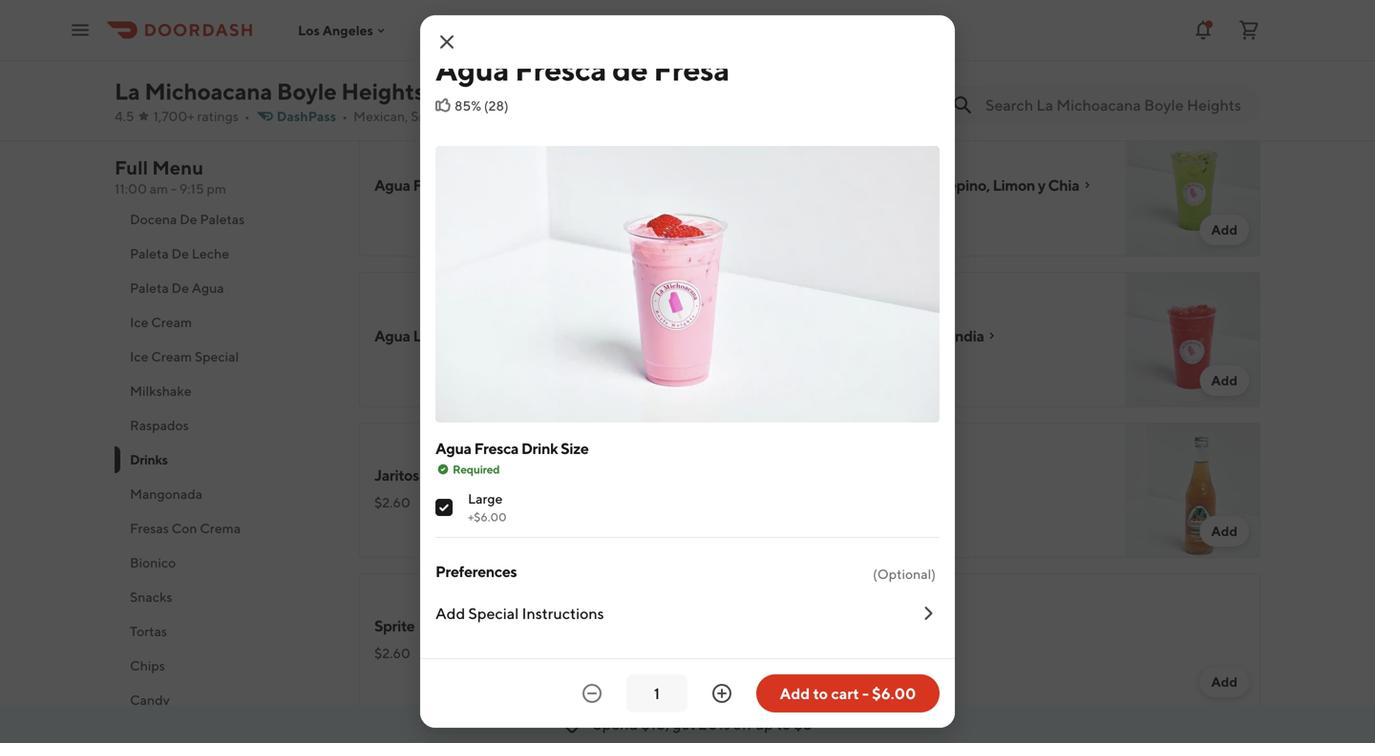 Task type: locate. For each thing, give the bounding box(es) containing it.
$5
[[794, 716, 813, 734]]

1 vertical spatial drinks
[[130, 452, 168, 468]]

1 vertical spatial to
[[776, 716, 791, 734]]

to right the up
[[776, 716, 791, 734]]

ice cream button
[[115, 306, 336, 340]]

1 vertical spatial $2.60
[[374, 646, 411, 662]]

docena de paletas
[[130, 212, 245, 227]]

agua loca de sandia image
[[667, 725, 802, 744]]

1 vertical spatial chia
[[578, 327, 609, 345]]

0 vertical spatial paleta
[[130, 246, 169, 262]]

agua fresca de fresa down mexican, snacks • 2.1 mi
[[374, 176, 517, 194]]

fresca for agua fresca de fresa image
[[413, 176, 457, 194]]

2 vertical spatial de
[[171, 280, 189, 296]]

de down 9:15
[[180, 212, 197, 227]]

1 vertical spatial fresa
[[480, 176, 517, 194]]

de for the agua fresca de sandia image
[[919, 327, 936, 345]]

agua fresca de fresa dialog
[[420, 15, 955, 729]]

0 vertical spatial fresa
[[654, 52, 729, 87]]

cream inside button
[[151, 315, 192, 330]]

cream for ice cream special
[[151, 349, 192, 365]]

de left leche
[[171, 246, 189, 262]]

1 paleta from the top
[[130, 246, 169, 262]]

Item Search search field
[[986, 95, 1245, 116]]

0 horizontal spatial fresa
[[480, 176, 517, 194]]

fresca
[[515, 52, 606, 87], [413, 176, 457, 194], [871, 176, 916, 194], [871, 327, 916, 345], [474, 440, 519, 458]]

2 ice from the top
[[130, 349, 148, 365]]

1 horizontal spatial to
[[813, 685, 828, 703]]

0 vertical spatial $2.60
[[374, 495, 411, 511]]

paleta inside button
[[130, 280, 169, 296]]

limon
[[993, 176, 1035, 194], [522, 327, 565, 345]]

0 vertical spatial cream
[[151, 315, 192, 330]]

paleta de leche
[[130, 246, 229, 262]]

1 vertical spatial snacks
[[130, 590, 172, 605]]

agua inside button
[[192, 280, 224, 296]]

de
[[180, 212, 197, 227], [171, 246, 189, 262], [171, 280, 189, 296]]

pepino, for fresca
[[939, 176, 990, 194]]

drinks down raspados
[[130, 452, 168, 468]]

paleta inside button
[[130, 246, 169, 262]]

cream for ice cream
[[151, 315, 192, 330]]

1 horizontal spatial y
[[1038, 176, 1045, 194]]

0 horizontal spatial •
[[244, 108, 250, 124]]

water
[[887, 617, 929, 636]]

2 horizontal spatial •
[[461, 108, 467, 124]]

de down paleta de leche
[[171, 280, 189, 296]]

$1.30
[[833, 646, 866, 662]]

add inside button
[[780, 685, 810, 703]]

- right cart
[[862, 685, 869, 703]]

special down ice cream button
[[195, 349, 239, 365]]

agua fresca de fresa image
[[667, 121, 802, 257]]

mangonada button
[[115, 477, 336, 512]]

2 $2.60 from the top
[[374, 646, 411, 662]]

close agua fresca de fresa image
[[435, 31, 458, 53]]

1 vertical spatial paleta
[[130, 280, 169, 296]]

ice
[[130, 315, 148, 330], [130, 349, 148, 365]]

Current quantity is 1 number field
[[638, 684, 676, 705]]

1 horizontal spatial -
[[862, 685, 869, 703]]

special
[[195, 349, 239, 365], [468, 605, 519, 623]]

de for paletas
[[180, 212, 197, 227]]

ice inside 'button'
[[130, 349, 148, 365]]

ratings
[[197, 108, 239, 124]]

mexican,
[[353, 108, 408, 124]]

jaritos mandarin
[[374, 467, 486, 485]]

paleta up ice cream
[[130, 280, 169, 296]]

milkshake
[[130, 383, 192, 399]]

agua inside group
[[435, 440, 471, 458]]

-
[[171, 181, 177, 197], [862, 685, 869, 703]]

1 cream from the top
[[151, 315, 192, 330]]

$2.60
[[374, 495, 411, 511], [374, 646, 411, 662]]

pepino, for loca
[[468, 327, 520, 345]]

2 paleta from the top
[[130, 280, 169, 296]]

de for agua
[[171, 280, 189, 296]]

0 vertical spatial agua fresca de fresa
[[435, 52, 729, 87]]

mangonada
[[130, 487, 203, 502]]

•
[[244, 108, 250, 124], [342, 108, 348, 124], [461, 108, 467, 124]]

paleta for paleta de agua
[[130, 280, 169, 296]]

0 horizontal spatial pepino,
[[468, 327, 520, 345]]

full menu 11:00 am - 9:15 pm
[[115, 157, 226, 197]]

am
[[150, 181, 168, 197]]

0 horizontal spatial drinks
[[130, 452, 168, 468]]

0 horizontal spatial chia
[[578, 327, 609, 345]]

special inside agua fresca de fresa dialog
[[468, 605, 519, 623]]

chips button
[[115, 649, 336, 684]]

0 vertical spatial limon
[[993, 176, 1035, 194]]

$6.00
[[872, 685, 916, 703]]

None checkbox
[[435, 499, 453, 517]]

docena de paletas button
[[115, 202, 336, 237]]

raspados
[[130, 418, 189, 434]]

drinks
[[359, 79, 419, 104], [130, 452, 168, 468]]

1 horizontal spatial chia
[[1048, 176, 1079, 194]]

$15,
[[641, 716, 669, 734]]

0 vertical spatial chia
[[1048, 176, 1079, 194]]

0 horizontal spatial to
[[776, 716, 791, 734]]

1 $2.60 from the top
[[374, 495, 411, 511]]

to
[[813, 685, 828, 703], [776, 716, 791, 734]]

tortas button
[[115, 615, 336, 649]]

cream down paleta de agua
[[151, 315, 192, 330]]

2 cream from the top
[[151, 349, 192, 365]]

off
[[733, 716, 752, 734]]

(28)
[[484, 98, 509, 114]]

1 • from the left
[[244, 108, 250, 124]]

la michoacana boyle heights
[[115, 78, 425, 105]]

preferences
[[435, 563, 517, 581]]

paleta de leche button
[[115, 237, 336, 271]]

0 vertical spatial de
[[180, 212, 197, 227]]

fresas
[[130, 521, 169, 537]]

de inside button
[[171, 246, 189, 262]]

$2.60 for jaritos mandarin
[[374, 495, 411, 511]]

1 horizontal spatial pepino,
[[939, 176, 990, 194]]

chips
[[130, 658, 165, 674]]

drinks up "mexican,"
[[359, 79, 419, 104]]

add button for jaritos mandarin
[[741, 517, 791, 547]]

chia for agua loca de pepino, limon y chia
[[578, 327, 609, 345]]

4.5
[[115, 108, 134, 124]]

add button for agua loca de pepino, limon y chia
[[741, 366, 791, 396]]

candy button
[[115, 684, 336, 718]]

1 vertical spatial pepino,
[[468, 327, 520, 345]]

de for agua fresca de fresa image
[[460, 176, 477, 194]]

1 horizontal spatial drinks
[[359, 79, 419, 104]]

0 vertical spatial pepino,
[[939, 176, 990, 194]]

1 horizontal spatial fresa
[[654, 52, 729, 87]]

snacks left 85%
[[411, 108, 453, 124]]

to left cart
[[813, 685, 828, 703]]

cream inside 'button'
[[151, 349, 192, 365]]

spend $15, get 20% off up to $5
[[593, 716, 813, 734]]

0 horizontal spatial limon
[[522, 327, 565, 345]]

agua fresca drink size group
[[435, 438, 940, 539]]

1 horizontal spatial •
[[342, 108, 348, 124]]

de for the agua loca de pepino, limon y chia image
[[448, 327, 465, 345]]

3 • from the left
[[461, 108, 467, 124]]

1 vertical spatial special
[[468, 605, 519, 623]]

paleta de agua button
[[115, 271, 336, 306]]

increase quantity by 1 image
[[711, 683, 733, 706]]

$2.60 down sprite on the left bottom
[[374, 646, 411, 662]]

heights
[[341, 78, 425, 105]]

• left "mexican,"
[[342, 108, 348, 124]]

y
[[1038, 176, 1045, 194], [568, 327, 575, 345]]

1 vertical spatial de
[[171, 246, 189, 262]]

0 horizontal spatial y
[[568, 327, 575, 345]]

0 vertical spatial y
[[1038, 176, 1045, 194]]

• left 2.1
[[461, 108, 467, 124]]

add inside 'button'
[[435, 605, 465, 623]]

add special instructions button
[[435, 588, 940, 640]]

0 vertical spatial to
[[813, 685, 828, 703]]

paleta down docena
[[130, 246, 169, 262]]

1 vertical spatial ice
[[130, 349, 148, 365]]

agua
[[435, 52, 509, 87], [374, 176, 410, 194], [833, 176, 869, 194], [192, 280, 224, 296], [374, 327, 410, 345], [833, 327, 869, 345], [435, 440, 471, 458]]

1 vertical spatial cream
[[151, 349, 192, 365]]

0 vertical spatial special
[[195, 349, 239, 365]]

instructions
[[522, 605, 604, 623]]

agua fresca de fresa up (28)
[[435, 52, 729, 87]]

0 vertical spatial -
[[171, 181, 177, 197]]

docena
[[130, 212, 177, 227]]

agua fresca de fresa
[[435, 52, 729, 87], [374, 176, 517, 194]]

get
[[672, 716, 696, 734]]

full
[[115, 157, 148, 179]]

jaritos mandarin image
[[667, 423, 802, 559]]

cream
[[151, 315, 192, 330], [151, 349, 192, 365]]

snacks
[[411, 108, 453, 124], [130, 590, 172, 605]]

20%
[[699, 716, 730, 734]]

chia
[[1048, 176, 1079, 194], [578, 327, 609, 345]]

1 horizontal spatial special
[[468, 605, 519, 623]]

1 vertical spatial limon
[[522, 327, 565, 345]]

0 horizontal spatial -
[[171, 181, 177, 197]]

$2.60 down "jaritos"
[[374, 495, 411, 511]]

(optional)
[[873, 567, 936, 583]]

85% (28)
[[455, 98, 509, 114]]

special down preferences at bottom
[[468, 605, 519, 623]]

0 horizontal spatial snacks
[[130, 590, 172, 605]]

• for 1,700+ ratings •
[[244, 108, 250, 124]]

add button for agua fresca de fresa
[[741, 215, 791, 245]]

- right am
[[171, 181, 177, 197]]

0 vertical spatial snacks
[[411, 108, 453, 124]]

de
[[612, 52, 648, 87], [460, 176, 477, 194], [919, 176, 936, 194], [448, 327, 465, 345], [919, 327, 936, 345]]

spend
[[593, 716, 638, 734]]

1 horizontal spatial limon
[[993, 176, 1035, 194]]

snacks down the bionico
[[130, 590, 172, 605]]

fresca for the agua fresca de sandia image
[[871, 327, 916, 345]]

ice up milkshake
[[130, 349, 148, 365]]

cream down ice cream
[[151, 349, 192, 365]]

milkshake button
[[115, 374, 336, 409]]

fresa
[[654, 52, 729, 87], [480, 176, 517, 194]]

ice inside button
[[130, 315, 148, 330]]

bionico button
[[115, 546, 336, 581]]

ice down paleta de agua
[[130, 315, 148, 330]]

fresca inside group
[[474, 440, 519, 458]]

1 ice from the top
[[130, 315, 148, 330]]

1 vertical spatial y
[[568, 327, 575, 345]]

1 vertical spatial -
[[862, 685, 869, 703]]

• right ratings
[[244, 108, 250, 124]]

0 vertical spatial ice
[[130, 315, 148, 330]]

fresas con crema button
[[115, 512, 336, 546]]



Task type: describe. For each thing, give the bounding box(es) containing it.
mandarin
[[422, 467, 486, 485]]

up
[[755, 716, 773, 734]]

1 vertical spatial agua fresca de fresa
[[374, 176, 517, 194]]

0 vertical spatial drinks
[[359, 79, 419, 104]]

chia for agua fresca de pepino, limon y chia
[[1048, 176, 1079, 194]]

ice cream
[[130, 315, 192, 330]]

drink
[[521, 440, 558, 458]]

raspados button
[[115, 409, 336, 443]]

michoacana
[[145, 78, 272, 105]]

sprite image
[[667, 574, 802, 710]]

candy
[[130, 693, 170, 709]]

sprite
[[374, 617, 415, 636]]

notification bell image
[[1192, 19, 1215, 42]]

crema
[[200, 521, 241, 537]]

85%
[[455, 98, 481, 114]]

y for agua fresca de pepino, limon y chia
[[1038, 176, 1045, 194]]

- inside button
[[862, 685, 869, 703]]

ice for ice cream
[[130, 315, 148, 330]]

fresca for "agua fresca de pepino, limon y chia" image
[[871, 176, 916, 194]]

bionico
[[130, 555, 176, 571]]

9:15
[[179, 181, 204, 197]]

fresa inside dialog
[[654, 52, 729, 87]]

y for agua loca de pepino, limon y chia
[[568, 327, 575, 345]]

los angeles
[[298, 22, 373, 38]]

- inside full menu 11:00 am - 9:15 pm
[[171, 181, 177, 197]]

0 items, open order cart image
[[1238, 19, 1261, 42]]

agua fresca drink size
[[435, 440, 589, 458]]

la
[[115, 78, 140, 105]]

de for leche
[[171, 246, 189, 262]]

agua loca de pepino, limon y chia image
[[667, 272, 802, 408]]

cart
[[831, 685, 859, 703]]

sandia
[[939, 327, 984, 345]]

2.1
[[474, 108, 490, 124]]

• for mexican, snacks • 2.1 mi
[[461, 108, 467, 124]]

1 horizontal spatial snacks
[[411, 108, 453, 124]]

add button for agua fresca de pepino, limon y chia
[[1200, 215, 1249, 245]]

mexican, snacks • 2.1 mi
[[353, 108, 508, 124]]

agua fresca de pepino, limon y chia
[[833, 176, 1079, 194]]

boyle
[[277, 78, 337, 105]]

paleta for paleta de leche
[[130, 246, 169, 262]]

decrease quantity by 1 image
[[581, 683, 604, 706]]

1,700+ ratings •
[[153, 108, 250, 124]]

dashpass
[[277, 108, 336, 124]]

large
[[468, 491, 503, 507]]

paleta de agua
[[130, 280, 224, 296]]

snacks button
[[115, 581, 336, 615]]

leche
[[192, 246, 229, 262]]

none checkbox inside agua fresca drink size group
[[435, 499, 453, 517]]

1,700+
[[153, 108, 194, 124]]

fresas con crema
[[130, 521, 241, 537]]

agua fresca de pepino, limon y chia image
[[1125, 121, 1261, 257]]

ice for ice cream special
[[130, 349, 148, 365]]

dashpass •
[[277, 108, 348, 124]]

menu
[[152, 157, 204, 179]]

agua fresca de sandia image
[[1125, 272, 1261, 408]]

angeles
[[323, 22, 373, 38]]

add button for sprite
[[741, 668, 791, 698]]

agua fresca de fresa inside agua fresca de fresa dialog
[[435, 52, 729, 87]]

los
[[298, 22, 320, 38]]

jaritos tamarindo image
[[1125, 423, 1261, 559]]

agua loca de pepino, limon y chia
[[374, 327, 609, 345]]

los angeles button
[[298, 22, 389, 38]]

add to cart - $6.00
[[780, 685, 916, 703]]

loca
[[413, 327, 445, 345]]

0 horizontal spatial special
[[195, 349, 239, 365]]

pm
[[207, 181, 226, 197]]

tortas
[[130, 624, 167, 640]]

11:00
[[115, 181, 147, 197]]

paletas
[[200, 212, 245, 227]]

add button for agua fresca de sandia
[[1200, 366, 1249, 396]]

agua fresca de sandia
[[833, 327, 984, 345]]

+$6.00
[[468, 511, 507, 524]]

2 • from the left
[[342, 108, 348, 124]]

limon for agua fresca de pepino, limon y chia
[[993, 176, 1035, 194]]

limon for agua loca de pepino, limon y chia
[[522, 327, 565, 345]]

open menu image
[[69, 19, 92, 42]]

add to cart - $6.00 button
[[756, 675, 940, 713]]

mi
[[493, 108, 508, 124]]

large +$6.00
[[468, 491, 507, 524]]

add special instructions
[[435, 605, 604, 623]]

ice cream special
[[130, 349, 239, 365]]

de for "agua fresca de pepino, limon y chia" image
[[919, 176, 936, 194]]

de inside dialog
[[612, 52, 648, 87]]

bottled water
[[833, 617, 929, 636]]

ice cream special button
[[115, 340, 336, 374]]

required
[[453, 463, 500, 477]]

snacks inside button
[[130, 590, 172, 605]]

size
[[561, 440, 589, 458]]

to inside button
[[813, 685, 828, 703]]

jaritos
[[374, 467, 419, 485]]

con
[[172, 521, 197, 537]]

$2.60 for sprite
[[374, 646, 411, 662]]

bottled
[[833, 617, 884, 636]]



Task type: vqa. For each thing, say whether or not it's contained in the screenshot.
2nd the • from the right
yes



